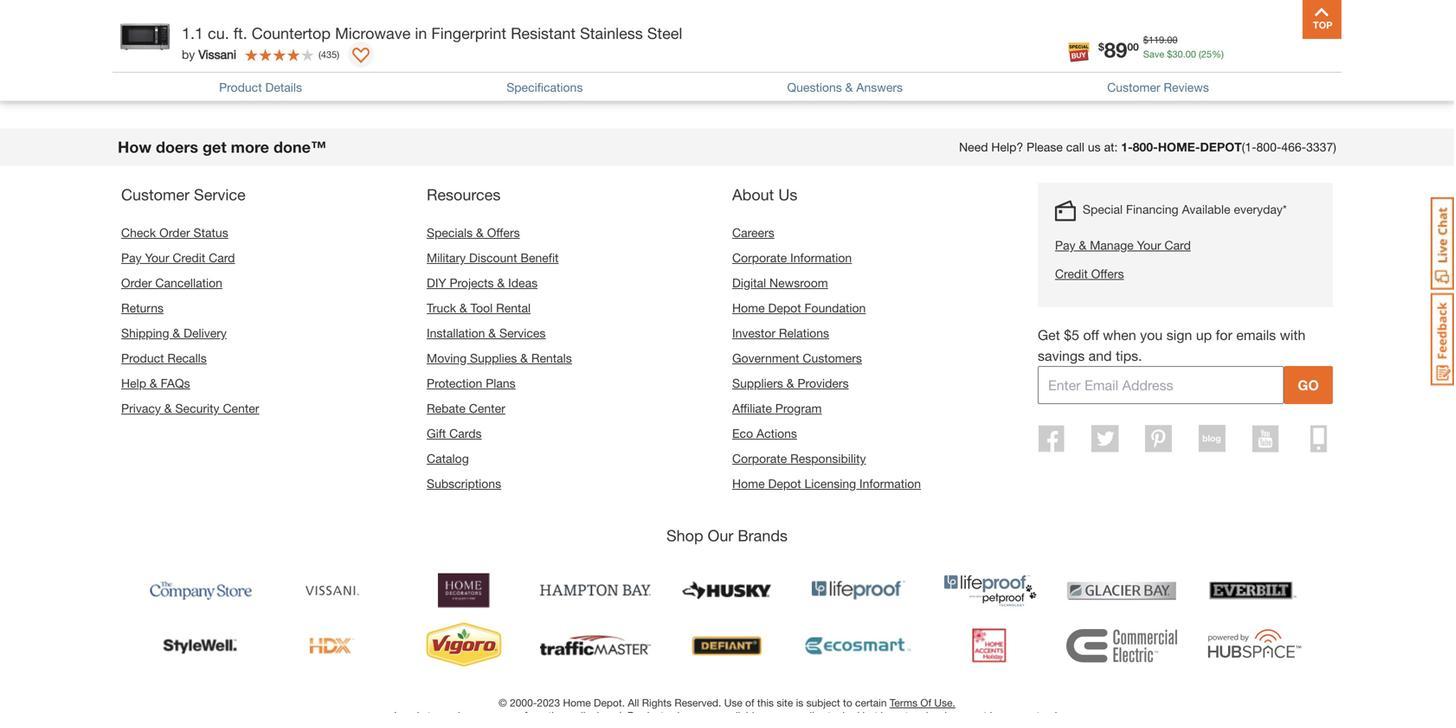 Task type: vqa. For each thing, say whether or not it's contained in the screenshot.
STEWART
no



Task type: describe. For each thing, give the bounding box(es) containing it.
1 center from the left
[[223, 401, 259, 415]]

customer reviews
[[1107, 80, 1209, 94]]

services
[[499, 326, 546, 340]]

everbilt image
[[1198, 566, 1309, 615]]

affiliate program link
[[732, 401, 822, 415]]

special
[[1083, 202, 1123, 216]]

0 vertical spatial order
[[159, 225, 190, 240]]

affiliate program
[[732, 401, 822, 415]]

the company store image
[[145, 566, 256, 615]]

rectangular seat pad outdoor dining chair cushions link
[[126, 56, 458, 73]]

home-
[[1158, 140, 1200, 154]]

us
[[778, 185, 797, 204]]

home depot blog image
[[1199, 425, 1226, 452]]

investor relations
[[732, 326, 829, 340]]

armchair
[[126, 28, 182, 45]]

& down services
[[520, 351, 528, 365]]

cushions
[[400, 56, 458, 73]]

benefit
[[521, 250, 559, 265]]

need help? please call us at: 1-800-home-depot (1-800-466-3337)
[[959, 140, 1336, 154]]

suppliers & providers
[[732, 376, 849, 390]]

more
[[231, 137, 269, 156]]

home depot mobile apps image
[[1311, 425, 1328, 452]]

( 435 )
[[319, 49, 339, 60]]

protection plans link
[[427, 376, 516, 390]]

rental
[[496, 301, 531, 315]]

435
[[321, 49, 337, 60]]

truck & tool rental
[[427, 301, 531, 315]]

manage
[[1090, 238, 1134, 252]]

please
[[1027, 140, 1063, 154]]

cards
[[449, 426, 482, 440]]

protection
[[427, 376, 482, 390]]

home depot on pinterest image
[[1145, 425, 1172, 452]]

( inside "$ 119 . 00 save $ 30 . 00 ( 25 %)"
[[1199, 48, 1201, 60]]

recalls
[[167, 351, 207, 365]]

$5
[[1064, 327, 1079, 343]]

returns
[[121, 301, 164, 315]]

corporate for corporate responsibility
[[732, 451, 787, 465]]

home decorators collection image
[[409, 566, 519, 615]]

offers inside credit offers link
[[1091, 266, 1124, 281]]

depot.
[[594, 697, 625, 709]]

product for product details
[[219, 80, 262, 94]]

corporate information link
[[732, 250, 852, 265]]

steel
[[647, 24, 682, 42]]

3337)
[[1306, 140, 1336, 154]]

installation
[[427, 326, 485, 340]]

newsroom
[[769, 275, 828, 290]]

by vissani
[[182, 47, 236, 61]]

pay your credit card link
[[121, 250, 235, 265]]

delivery
[[184, 326, 227, 340]]

)
[[337, 49, 339, 60]]

Enter Email Address text field
[[1038, 366, 1284, 404]]

1 800- from the left
[[1133, 140, 1158, 154]]

stylewell image
[[145, 622, 256, 670]]

rebate
[[427, 401, 466, 415]]

microwave
[[335, 24, 411, 42]]

paint
[[710, 28, 742, 45]]

$ for 119
[[1143, 34, 1149, 45]]

savings
[[1038, 347, 1085, 364]]

0 vertical spatial .
[[1164, 34, 1167, 45]]

gift cards link
[[427, 426, 482, 440]]

done™
[[273, 137, 326, 156]]

& for suppliers & providers
[[787, 376, 794, 390]]

commercial electric image
[[1066, 622, 1177, 670]]

display image
[[352, 48, 370, 65]]

order cancellation link
[[121, 275, 222, 290]]

patio
[[258, 28, 290, 45]]

brands
[[738, 526, 788, 545]]

about
[[732, 185, 774, 204]]

and
[[1089, 347, 1112, 364]]

investor
[[732, 326, 776, 340]]

$ 89 00
[[1098, 37, 1139, 62]]

fingerprint
[[431, 24, 506, 42]]

cancellation
[[155, 275, 222, 290]]

1.1 cu. ft. countertop microwave in fingerprint resistant stainless steel
[[182, 24, 682, 42]]

truck
[[427, 301, 456, 315]]

diy
[[427, 275, 446, 290]]

trafficmaster image
[[540, 622, 651, 670]]

husky image
[[672, 566, 782, 615]]

doers
[[156, 137, 198, 156]]

customer for customer reviews
[[1107, 80, 1160, 94]]

top button
[[1303, 0, 1342, 39]]

call
[[1066, 140, 1085, 154]]

plans
[[486, 376, 516, 390]]

glacier bay image
[[1066, 566, 1177, 615]]

pad
[[237, 56, 262, 73]]

depot for licensing
[[768, 476, 801, 491]]

2 ( from the left
[[319, 49, 321, 60]]

eco actions link
[[732, 426, 797, 440]]

ideas
[[508, 275, 538, 290]]

armchair waterproof patio chairs
[[126, 28, 334, 45]]

careers link
[[732, 225, 774, 240]]

lifeproof with petproof technology carpet image
[[935, 566, 1046, 615]]

tips.
[[1116, 347, 1142, 364]]

product recalls
[[121, 351, 207, 365]]

$ for 89
[[1098, 41, 1104, 53]]

careers
[[732, 225, 774, 240]]

moving
[[427, 351, 467, 365]]

everyday*
[[1234, 202, 1287, 216]]

spray
[[670, 28, 706, 45]]

1 horizontal spatial .
[[1183, 48, 1186, 60]]

feedback link image
[[1431, 293, 1454, 386]]

suppliers
[[732, 376, 783, 390]]

defiant image
[[672, 622, 782, 670]]

%)
[[1212, 48, 1224, 60]]

up
[[1196, 327, 1212, 343]]

ft.
[[233, 24, 247, 42]]

hampton bay image
[[540, 566, 651, 615]]

corporate for corporate information
[[732, 250, 787, 265]]

of
[[745, 697, 754, 709]]

credit offers link
[[1055, 265, 1287, 283]]

catalog link
[[427, 451, 469, 465]]

military discount benefit link
[[427, 250, 559, 265]]

terms of use. link
[[890, 697, 955, 709]]

help & faqs link
[[121, 376, 190, 390]]

0 vertical spatial offers
[[487, 225, 520, 240]]

for
[[1216, 327, 1232, 343]]

terms
[[890, 697, 918, 709]]



Task type: locate. For each thing, give the bounding box(es) containing it.
0 vertical spatial home
[[732, 301, 765, 315]]

pay your credit card
[[121, 250, 235, 265]]

get $5 off when you sign up for emails with savings and tips.
[[1038, 327, 1306, 364]]

resistant
[[511, 24, 576, 42]]

0 horizontal spatial your
[[145, 250, 169, 265]]

0 horizontal spatial card
[[209, 250, 235, 265]]

& for truck & tool rental
[[459, 301, 467, 315]]

by
[[182, 47, 195, 61]]

stainless
[[580, 24, 643, 42]]

2 corporate from the top
[[732, 451, 787, 465]]

& for questions & answers
[[845, 80, 853, 94]]

available
[[1182, 202, 1230, 216]]

0 vertical spatial corporate
[[732, 250, 787, 265]]

seat
[[205, 56, 233, 73]]

800- right "depot"
[[1256, 140, 1281, 154]]

& up supplies
[[488, 326, 496, 340]]

emails
[[1236, 327, 1276, 343]]

protection plans
[[427, 376, 516, 390]]

is
[[796, 697, 803, 709]]

ecosmart image
[[803, 622, 914, 670]]

& right help
[[150, 376, 157, 390]]

( left ) on the top
[[319, 49, 321, 60]]

0 horizontal spatial product
[[121, 351, 164, 365]]

0 vertical spatial depot
[[768, 301, 801, 315]]

offers
[[487, 225, 520, 240], [1091, 266, 1124, 281]]

reviews
[[1164, 80, 1209, 94]]

25
[[1201, 48, 1212, 60]]

diy projects & ideas
[[427, 275, 538, 290]]

questions
[[787, 80, 842, 94]]

30
[[1172, 48, 1183, 60]]

product down shipping
[[121, 351, 164, 365]]

all
[[628, 697, 639, 709]]

0 horizontal spatial (
[[319, 49, 321, 60]]

at:
[[1104, 140, 1118, 154]]

your up order cancellation
[[145, 250, 169, 265]]

home for home depot licensing information
[[732, 476, 765, 491]]

2 horizontal spatial $
[[1167, 48, 1172, 60]]

& for shipping & delivery
[[173, 326, 180, 340]]

chairs
[[294, 28, 334, 45]]

1 horizontal spatial 800-
[[1256, 140, 1281, 154]]

moving supplies & rentals link
[[427, 351, 572, 365]]

customer for customer service
[[121, 185, 190, 204]]

relations
[[779, 326, 829, 340]]

1 horizontal spatial your
[[1137, 238, 1161, 252]]

vissani image
[[277, 566, 388, 615]]

pay
[[1055, 238, 1076, 252], [121, 250, 142, 265]]

0 horizontal spatial center
[[223, 401, 259, 415]]

hubspace smart home image
[[1198, 622, 1309, 670]]

1 horizontal spatial card
[[1165, 238, 1191, 252]]

00 up 30
[[1167, 34, 1178, 45]]

customer reviews button
[[1107, 78, 1209, 96], [1107, 78, 1209, 96]]

home accents holiday image
[[935, 622, 1046, 670]]

0 vertical spatial credit
[[173, 250, 205, 265]]

affiliate
[[732, 401, 772, 415]]

card up credit offers link
[[1165, 238, 1191, 252]]

eco
[[732, 426, 753, 440]]

customer up check on the left of the page
[[121, 185, 190, 204]]

home depot licensing information link
[[732, 476, 921, 491]]

1 vertical spatial customer
[[121, 185, 190, 204]]

lifeproof flooring image
[[803, 566, 914, 615]]

semi-gloss concrete spray paint
[[534, 28, 742, 45]]

information up newsroom
[[790, 250, 852, 265]]

live chat image
[[1431, 197, 1454, 290]]

credit down pay & manage your card
[[1055, 266, 1088, 281]]

1 horizontal spatial credit
[[1055, 266, 1088, 281]]

00 left the save
[[1127, 41, 1139, 53]]

specifications button
[[507, 78, 583, 96], [507, 78, 583, 96]]

subscriptions link
[[427, 476, 501, 491]]

chair
[[364, 56, 396, 73]]

service
[[194, 185, 246, 204]]

( left %)
[[1199, 48, 1201, 60]]

program
[[775, 401, 822, 415]]

0 horizontal spatial 800-
[[1133, 140, 1158, 154]]

product details button
[[219, 78, 302, 96], [219, 78, 302, 96]]

1 vertical spatial product
[[121, 351, 164, 365]]

rights
[[642, 697, 672, 709]]

certain
[[855, 697, 887, 709]]

1 horizontal spatial offers
[[1091, 266, 1124, 281]]

1 horizontal spatial (
[[1199, 48, 1201, 60]]

cu.
[[208, 24, 229, 42]]

your down financing
[[1137, 238, 1161, 252]]

0 vertical spatial product
[[219, 80, 262, 94]]

need
[[959, 140, 988, 154]]

&
[[845, 80, 853, 94], [476, 225, 484, 240], [1079, 238, 1087, 252], [497, 275, 505, 290], [459, 301, 467, 315], [173, 326, 180, 340], [488, 326, 496, 340], [520, 351, 528, 365], [150, 376, 157, 390], [787, 376, 794, 390], [164, 401, 172, 415]]

1 vertical spatial depot
[[768, 476, 801, 491]]

1 vertical spatial credit
[[1055, 266, 1088, 281]]

specials & offers
[[427, 225, 520, 240]]

hdx image
[[277, 622, 388, 670]]

0 horizontal spatial customer
[[121, 185, 190, 204]]

vigoro image
[[409, 622, 519, 670]]

0 horizontal spatial offers
[[487, 225, 520, 240]]

1 vertical spatial corporate
[[732, 451, 787, 465]]

military
[[427, 250, 466, 265]]

you
[[1140, 327, 1163, 343]]

reserved.
[[675, 697, 721, 709]]

home depot on twitter image
[[1092, 425, 1119, 452]]

specials & offers link
[[427, 225, 520, 240]]

customers
[[803, 351, 862, 365]]

go button
[[1284, 366, 1333, 404]]

offers down manage
[[1091, 266, 1124, 281]]

& left 'answers'
[[845, 80, 853, 94]]

2 center from the left
[[469, 401, 505, 415]]

1 ( from the left
[[1199, 48, 1201, 60]]

(1-
[[1242, 140, 1256, 154]]

1 vertical spatial offers
[[1091, 266, 1124, 281]]

1 horizontal spatial customer
[[1107, 80, 1160, 94]]

1 horizontal spatial product
[[219, 80, 262, 94]]

2 800- from the left
[[1256, 140, 1281, 154]]

get
[[1038, 327, 1060, 343]]

card
[[1165, 238, 1191, 252], [209, 250, 235, 265]]

1 horizontal spatial $
[[1143, 34, 1149, 45]]

& for installation & services
[[488, 326, 496, 340]]

1 corporate from the top
[[732, 250, 787, 265]]

& up military discount benefit
[[476, 225, 484, 240]]

eco actions
[[732, 426, 797, 440]]

information right licensing on the right bottom of the page
[[860, 476, 921, 491]]

with
[[1280, 327, 1306, 343]]

product image image
[[117, 9, 173, 65]]

off
[[1083, 327, 1099, 343]]

0 horizontal spatial $
[[1098, 41, 1104, 53]]

offers up discount
[[487, 225, 520, 240]]

financing
[[1126, 202, 1179, 216]]

product down pad
[[219, 80, 262, 94]]

depot up investor relations link at the right of page
[[768, 301, 801, 315]]

questions & answers button
[[787, 78, 903, 96], [787, 78, 903, 96]]

1 horizontal spatial pay
[[1055, 238, 1076, 252]]

$ left the save
[[1098, 41, 1104, 53]]

2023
[[537, 697, 560, 709]]

0 vertical spatial information
[[790, 250, 852, 265]]

how doers get more done™
[[118, 137, 326, 156]]

check order status link
[[121, 225, 228, 240]]

1 depot from the top
[[768, 301, 801, 315]]

00 inside $ 89 00
[[1127, 41, 1139, 53]]

government customers
[[732, 351, 862, 365]]

home down digital
[[732, 301, 765, 315]]

& for privacy & security center
[[164, 401, 172, 415]]

$ inside $ 89 00
[[1098, 41, 1104, 53]]

semi-
[[534, 28, 570, 45]]

& for help & faqs
[[150, 376, 157, 390]]

center right security
[[223, 401, 259, 415]]

home depot on facebook image
[[1038, 425, 1065, 452]]

supplies
[[470, 351, 517, 365]]

0 horizontal spatial .
[[1164, 34, 1167, 45]]

pay for pay your credit card
[[121, 250, 142, 265]]

use
[[724, 697, 742, 709]]

2 horizontal spatial 00
[[1186, 48, 1196, 60]]

800- right the at:
[[1133, 140, 1158, 154]]

& up 'recalls'
[[173, 326, 180, 340]]

& down government customers link
[[787, 376, 794, 390]]

shipping
[[121, 326, 169, 340]]

& left manage
[[1079, 238, 1087, 252]]

1 horizontal spatial center
[[469, 401, 505, 415]]

1 vertical spatial information
[[860, 476, 921, 491]]

home for home depot foundation
[[732, 301, 765, 315]]

1 horizontal spatial information
[[860, 476, 921, 491]]

check order status
[[121, 225, 228, 240]]

1 vertical spatial home
[[732, 476, 765, 491]]

rebate center link
[[427, 401, 505, 415]]

0 horizontal spatial information
[[790, 250, 852, 265]]

119
[[1149, 34, 1164, 45]]

1 horizontal spatial order
[[159, 225, 190, 240]]

sign
[[1167, 327, 1192, 343]]

2 depot from the top
[[768, 476, 801, 491]]

how
[[118, 137, 151, 156]]

product for product recalls
[[121, 351, 164, 365]]

00 right 30
[[1186, 48, 1196, 60]]

$ up the save
[[1143, 34, 1149, 45]]

card down status
[[209, 250, 235, 265]]

center down plans on the bottom
[[469, 401, 505, 415]]

& left ideas
[[497, 275, 505, 290]]

corporate
[[732, 250, 787, 265], [732, 451, 787, 465]]

shipping & delivery
[[121, 326, 227, 340]]

corporate down careers link
[[732, 250, 787, 265]]

1 vertical spatial .
[[1183, 48, 1186, 60]]

order up returns
[[121, 275, 152, 290]]

& down the faqs
[[164, 401, 172, 415]]

rectangular seat pad outdoor dining chair cushions
[[126, 56, 458, 73]]

pay for pay & manage your card
[[1055, 238, 1076, 252]]

rentals
[[531, 351, 572, 365]]

resources
[[427, 185, 501, 204]]

security
[[175, 401, 219, 415]]

pay down check on the left of the page
[[121, 250, 142, 265]]

(
[[1199, 48, 1201, 60], [319, 49, 321, 60]]

0 horizontal spatial pay
[[121, 250, 142, 265]]

1.1
[[182, 24, 203, 42]]

depot down corporate responsibility
[[768, 476, 801, 491]]

product details
[[219, 80, 302, 94]]

returns link
[[121, 301, 164, 315]]

0 horizontal spatial 00
[[1127, 41, 1139, 53]]

& for specials & offers
[[476, 225, 484, 240]]

home right 2023
[[563, 697, 591, 709]]

save
[[1143, 48, 1164, 60]]

& left the tool
[[459, 301, 467, 315]]

center
[[223, 401, 259, 415], [469, 401, 505, 415]]

2 vertical spatial home
[[563, 697, 591, 709]]

corporate down the "eco actions" link
[[732, 451, 787, 465]]

& for pay & manage your card
[[1079, 238, 1087, 252]]

0 vertical spatial customer
[[1107, 80, 1160, 94]]

foundation
[[805, 301, 866, 315]]

home down eco at bottom right
[[732, 476, 765, 491]]

customer down the save
[[1107, 80, 1160, 94]]

order up pay your credit card
[[159, 225, 190, 240]]

home depot on youtube image
[[1252, 425, 1279, 452]]

shipping & delivery link
[[121, 326, 227, 340]]

investor relations link
[[732, 326, 829, 340]]

digital newsroom
[[732, 275, 828, 290]]

1 horizontal spatial 00
[[1167, 34, 1178, 45]]

government
[[732, 351, 799, 365]]

depot for foundation
[[768, 301, 801, 315]]

0 horizontal spatial order
[[121, 275, 152, 290]]

credit up cancellation
[[173, 250, 205, 265]]

.
[[1164, 34, 1167, 45], [1183, 48, 1186, 60]]

pay up credit offers
[[1055, 238, 1076, 252]]

1 vertical spatial order
[[121, 275, 152, 290]]

0 horizontal spatial credit
[[173, 250, 205, 265]]

$ right the save
[[1167, 48, 1172, 60]]



